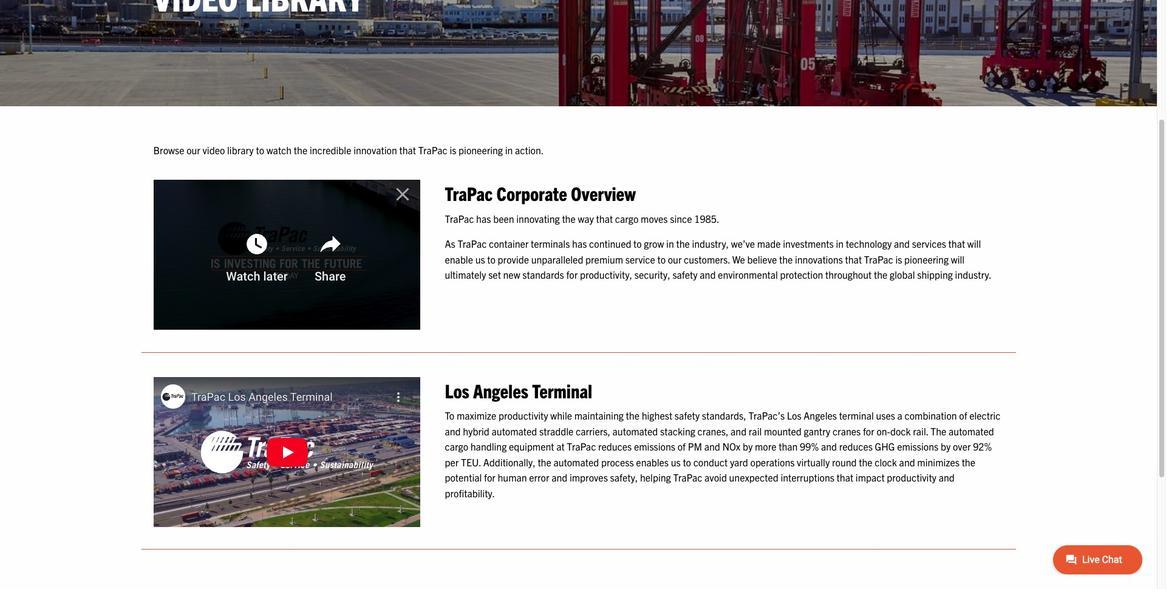 Task type: vqa. For each thing, say whether or not it's contained in the screenshot.
equipment
yes



Task type: describe. For each thing, give the bounding box(es) containing it.
human
[[498, 472, 527, 484]]

angeles inside to maximize productivity while maintaining the highest safety standards, trapac's los angeles terminal uses a combination of electric and hybrid automated straddle carriers, automated stacking cranes, and rail mounted gantry cranes for on-dock rail. the automated cargo handling equipment at trapac reduces emissions of pm and nox by more than 99% and reduces ghg emissions by over 92% per teu. additionally, the automated process enables us to conduct yard operations virtually round the clock and minimizes the potential for human error and improves safety, helping trapac avoid unexpected interruptions that impact productivity and profitability.
[[804, 410, 837, 422]]

customers.
[[684, 253, 731, 265]]

shipping
[[918, 269, 953, 281]]

straddle
[[540, 425, 574, 437]]

2 horizontal spatial for
[[863, 425, 875, 437]]

industry,
[[692, 238, 729, 250]]

unparalleled
[[532, 253, 584, 265]]

1 horizontal spatial of
[[960, 410, 968, 422]]

innovating
[[517, 212, 560, 225]]

to maximize productivity while maintaining the highest safety standards, trapac's los angeles terminal uses a combination of electric and hybrid automated straddle carriers, automated stacking cranes, and rail mounted gantry cranes for on-dock rail. the automated cargo handling equipment at trapac reduces emissions of pm and nox by more than 99% and reduces ghg emissions by over 92% per teu. additionally, the automated process enables us to conduct yard operations virtually round the clock and minimizes the potential for human error and improves safety, helping trapac avoid unexpected interruptions that impact productivity and profitability.
[[445, 410, 1001, 500]]

minimizes
[[918, 456, 960, 468]]

and down gantry
[[822, 441, 837, 453]]

terminal
[[532, 378, 593, 402]]

and down minimizes in the right bottom of the page
[[939, 472, 955, 484]]

to left watch
[[256, 144, 264, 156]]

profitability.
[[445, 487, 495, 500]]

stacking
[[661, 425, 696, 437]]

0 vertical spatial is
[[450, 144, 457, 156]]

new
[[504, 269, 521, 281]]

investments
[[784, 238, 834, 250]]

library
[[227, 144, 254, 156]]

1 vertical spatial will
[[952, 253, 965, 265]]

1 vertical spatial productivity
[[887, 472, 937, 484]]

terminal
[[840, 410, 874, 422]]

productivity,
[[580, 269, 633, 281]]

nox
[[723, 441, 741, 453]]

terminals
[[531, 238, 570, 250]]

safety,
[[610, 472, 638, 484]]

innovations
[[795, 253, 843, 265]]

combination
[[905, 410, 958, 422]]

avoid
[[705, 472, 727, 484]]

cranes
[[833, 425, 861, 437]]

the left global at the right top
[[874, 269, 888, 281]]

been
[[494, 212, 514, 225]]

container
[[489, 238, 529, 250]]

to inside to maximize productivity while maintaining the highest safety standards, trapac's los angeles terminal uses a combination of electric and hybrid automated straddle carriers, automated stacking cranes, and rail mounted gantry cranes for on-dock rail. the automated cargo handling equipment at trapac reduces emissions of pm and nox by more than 99% and reduces ghg emissions by over 92% per teu. additionally, the automated process enables us to conduct yard operations virtually round the clock and minimizes the potential for human error and improves safety, helping trapac avoid unexpected interruptions that impact productivity and profitability.
[[683, 456, 692, 468]]

automated up equipment
[[492, 425, 537, 437]]

at
[[557, 441, 565, 453]]

dock
[[891, 425, 911, 437]]

the left highest
[[626, 410, 640, 422]]

maintaining
[[575, 410, 624, 422]]

that inside to maximize productivity while maintaining the highest safety standards, trapac's los angeles terminal uses a combination of electric and hybrid automated straddle carriers, automated stacking cranes, and rail mounted gantry cranes for on-dock rail. the automated cargo handling equipment at trapac reduces emissions of pm and nox by more than 99% and reduces ghg emissions by over 92% per teu. additionally, the automated process enables us to conduct yard operations virtually round the clock and minimizes the potential for human error and improves safety, helping trapac avoid unexpected interruptions that impact productivity and profitability.
[[837, 472, 854, 484]]

for inside as trapac container terminals has continued to grow in the industry, we've made investments in technology and services that will enable us to provide unparalleled premium service to our customers. we believe the innovations that trapac is pioneering will ultimately set new standards for productivity, security, safety and environmental protection throughout the global shipping industry.
[[567, 269, 578, 281]]

process
[[602, 456, 634, 468]]

to up set
[[488, 253, 496, 265]]

video
[[203, 144, 225, 156]]

that right way
[[596, 212, 613, 225]]

los angeles terminal
[[445, 378, 593, 402]]

watch
[[267, 144, 292, 156]]

as
[[445, 238, 456, 250]]

corporate
[[497, 181, 567, 205]]

browse
[[153, 144, 184, 156]]

equipment
[[509, 441, 555, 453]]

and right error
[[552, 472, 568, 484]]

mounted
[[764, 425, 802, 437]]

browse our video library to watch the incredible innovation that trapac is pioneering in action.
[[153, 144, 544, 156]]

2 horizontal spatial in
[[836, 238, 844, 250]]

that right services on the right
[[949, 238, 966, 250]]

the left way
[[562, 212, 576, 225]]

maximize
[[457, 410, 497, 422]]

provide
[[498, 253, 529, 265]]

automated up improves
[[554, 456, 599, 468]]

a
[[898, 410, 903, 422]]

virtually
[[797, 456, 830, 468]]

as trapac container terminals has continued to grow in the industry, we've made investments in technology and services that will enable us to provide unparalleled premium service to our customers. we believe the innovations that trapac is pioneering will ultimately set new standards for productivity, security, safety and environmental protection throughout the global shipping industry.
[[445, 238, 992, 281]]

innovation
[[354, 144, 397, 156]]

los inside to maximize productivity while maintaining the highest safety standards, trapac's los angeles terminal uses a combination of electric and hybrid automated straddle carriers, automated stacking cranes, and rail mounted gantry cranes for on-dock rail. the automated cargo handling equipment at trapac reduces emissions of pm and nox by more than 99% and reduces ghg emissions by over 92% per teu. additionally, the automated process enables us to conduct yard operations virtually round the clock and minimizes the potential for human error and improves safety, helping trapac avoid unexpected interruptions that impact productivity and profitability.
[[787, 410, 802, 422]]

helping
[[641, 472, 671, 484]]

hybrid
[[463, 425, 490, 437]]

moves
[[641, 212, 668, 225]]

and left services on the right
[[895, 238, 910, 250]]

0 horizontal spatial in
[[505, 144, 513, 156]]

1985.
[[695, 212, 720, 225]]

the down since
[[677, 238, 690, 250]]

interruptions
[[781, 472, 835, 484]]

round
[[833, 456, 857, 468]]

potential
[[445, 472, 482, 484]]

more
[[755, 441, 777, 453]]

ghg
[[875, 441, 895, 453]]

and down cranes,
[[705, 441, 721, 453]]

pioneering inside as trapac container terminals has continued to grow in the industry, we've made investments in technology and services that will enable us to provide unparalleled premium service to our customers. we believe the innovations that trapac is pioneering will ultimately set new standards for productivity, security, safety and environmental protection throughout the global shipping industry.
[[905, 253, 949, 265]]

overview
[[571, 181, 636, 205]]

throughout
[[826, 269, 872, 281]]

0 vertical spatial cargo
[[615, 212, 639, 225]]

ultimately
[[445, 269, 486, 281]]

2 emissions from the left
[[898, 441, 939, 453]]

92%
[[974, 441, 993, 453]]

highest
[[642, 410, 673, 422]]

the
[[931, 425, 947, 437]]

environmental
[[718, 269, 778, 281]]

cranes,
[[698, 425, 729, 437]]

gantry
[[804, 425, 831, 437]]

on-
[[877, 425, 891, 437]]

way
[[578, 212, 594, 225]]



Task type: locate. For each thing, give the bounding box(es) containing it.
1 horizontal spatial will
[[968, 238, 982, 250]]

teu.
[[461, 456, 481, 468]]

reduces up 'process'
[[599, 441, 632, 453]]

enable
[[445, 253, 473, 265]]

1 horizontal spatial angeles
[[804, 410, 837, 422]]

and right clock
[[900, 456, 916, 468]]

1 vertical spatial angeles
[[804, 410, 837, 422]]

and left rail
[[731, 425, 747, 437]]

1 horizontal spatial pioneering
[[905, 253, 949, 265]]

los up mounted
[[787, 410, 802, 422]]

0 vertical spatial safety
[[673, 269, 698, 281]]

los
[[445, 378, 470, 402], [787, 410, 802, 422]]

has left been
[[477, 212, 491, 225]]

cargo up per
[[445, 441, 469, 453]]

rail
[[749, 425, 762, 437]]

0 horizontal spatial los
[[445, 378, 470, 402]]

the
[[294, 144, 308, 156], [562, 212, 576, 225], [677, 238, 690, 250], [780, 253, 793, 265], [874, 269, 888, 281], [626, 410, 640, 422], [538, 456, 552, 468], [859, 456, 873, 468], [962, 456, 976, 468]]

security,
[[635, 269, 671, 281]]

in left action.
[[505, 144, 513, 156]]

conduct
[[694, 456, 728, 468]]

for down unparalleled
[[567, 269, 578, 281]]

1 horizontal spatial cargo
[[615, 212, 639, 225]]

impact
[[856, 472, 885, 484]]

that up throughout
[[846, 253, 862, 265]]

1 vertical spatial cargo
[[445, 441, 469, 453]]

1 vertical spatial pioneering
[[905, 253, 949, 265]]

main content containing trapac corporate overview
[[141, 143, 1016, 562]]

the right watch
[[294, 144, 308, 156]]

service
[[626, 253, 656, 265]]

us inside to maximize productivity while maintaining the highest safety standards, trapac's los angeles terminal uses a combination of electric and hybrid automated straddle carriers, automated stacking cranes, and rail mounted gantry cranes for on-dock rail. the automated cargo handling equipment at trapac reduces emissions of pm and nox by more than 99% and reduces ghg emissions by over 92% per teu. additionally, the automated process enables us to conduct yard operations virtually round the clock and minimizes the potential for human error and improves safety, helping trapac avoid unexpected interruptions that impact productivity and profitability.
[[671, 456, 681, 468]]

reduces down cranes
[[840, 441, 873, 453]]

1 vertical spatial los
[[787, 410, 802, 422]]

0 horizontal spatial angeles
[[473, 378, 529, 402]]

1 horizontal spatial reduces
[[840, 441, 873, 453]]

since
[[670, 212, 693, 225]]

yard
[[730, 456, 749, 468]]

productivity
[[499, 410, 549, 422], [887, 472, 937, 484]]

1 horizontal spatial productivity
[[887, 472, 937, 484]]

in up innovations
[[836, 238, 844, 250]]

uses
[[877, 410, 896, 422]]

productivity down clock
[[887, 472, 937, 484]]

us right enables in the bottom of the page
[[671, 456, 681, 468]]

clock
[[875, 456, 898, 468]]

pioneering
[[459, 144, 503, 156], [905, 253, 949, 265]]

in
[[505, 144, 513, 156], [667, 238, 674, 250], [836, 238, 844, 250]]

2 by from the left
[[941, 441, 951, 453]]

0 vertical spatial angeles
[[473, 378, 529, 402]]

1 horizontal spatial by
[[941, 441, 951, 453]]

0 horizontal spatial our
[[187, 144, 200, 156]]

the up impact
[[859, 456, 873, 468]]

improves
[[570, 472, 608, 484]]

0 horizontal spatial reduces
[[599, 441, 632, 453]]

0 vertical spatial pioneering
[[459, 144, 503, 156]]

action.
[[515, 144, 544, 156]]

safety inside to maximize productivity while maintaining the highest safety standards, trapac's los angeles terminal uses a combination of electric and hybrid automated straddle carriers, automated stacking cranes, and rail mounted gantry cranes for on-dock rail. the automated cargo handling equipment at trapac reduces emissions of pm and nox by more than 99% and reduces ghg emissions by over 92% per teu. additionally, the automated process enables us to conduct yard operations virtually round the clock and minimizes the potential for human error and improves safety, helping trapac avoid unexpected interruptions that impact productivity and profitability.
[[675, 410, 700, 422]]

has
[[477, 212, 491, 225], [573, 238, 587, 250]]

0 horizontal spatial will
[[952, 253, 965, 265]]

in right grow
[[667, 238, 674, 250]]

of left electric
[[960, 410, 968, 422]]

1 vertical spatial of
[[678, 441, 686, 453]]

cargo left 'moves'
[[615, 212, 639, 225]]

0 horizontal spatial by
[[743, 441, 753, 453]]

0 vertical spatial of
[[960, 410, 968, 422]]

operations
[[751, 456, 795, 468]]

we've
[[732, 238, 755, 250]]

will
[[968, 238, 982, 250], [952, 253, 965, 265]]

1 horizontal spatial is
[[896, 253, 903, 265]]

0 horizontal spatial productivity
[[499, 410, 549, 422]]

additionally,
[[484, 456, 536, 468]]

pm
[[688, 441, 702, 453]]

productivity down los angeles terminal
[[499, 410, 549, 422]]

0 horizontal spatial us
[[476, 253, 485, 265]]

to down pm
[[683, 456, 692, 468]]

1 horizontal spatial our
[[668, 253, 682, 265]]

services
[[913, 238, 947, 250]]

our up security,
[[668, 253, 682, 265]]

1 horizontal spatial has
[[573, 238, 587, 250]]

is inside as trapac container terminals has continued to grow in the industry, we've made investments in technology and services that will enable us to provide unparalleled premium service to our customers. we believe the innovations that trapac is pioneering will ultimately set new standards for productivity, security, safety and environmental protection throughout the global shipping industry.
[[896, 253, 903, 265]]

carriers,
[[576, 425, 611, 437]]

of left pm
[[678, 441, 686, 453]]

0 vertical spatial for
[[567, 269, 578, 281]]

is
[[450, 144, 457, 156], [896, 253, 903, 265]]

made
[[758, 238, 781, 250]]

premium
[[586, 253, 624, 265]]

automated up over
[[949, 425, 995, 437]]

the down over
[[962, 456, 976, 468]]

the up error
[[538, 456, 552, 468]]

0 vertical spatial our
[[187, 144, 200, 156]]

pioneering left action.
[[459, 144, 503, 156]]

cargo inside to maximize productivity while maintaining the highest safety standards, trapac's los angeles terminal uses a combination of electric and hybrid automated straddle carriers, automated stacking cranes, and rail mounted gantry cranes for on-dock rail. the automated cargo handling equipment at trapac reduces emissions of pm and nox by more than 99% and reduces ghg emissions by over 92% per teu. additionally, the automated process enables us to conduct yard operations virtually round the clock and minimizes the potential for human error and improves safety, helping trapac avoid unexpected interruptions that impact productivity and profitability.
[[445, 441, 469, 453]]

trapac's
[[749, 410, 785, 422]]

0 horizontal spatial pioneering
[[459, 144, 503, 156]]

main content
[[141, 143, 1016, 562]]

technology
[[846, 238, 892, 250]]

2 reduces from the left
[[840, 441, 873, 453]]

1 horizontal spatial emissions
[[898, 441, 939, 453]]

trapac has been innovating the way that cargo moves since 1985.
[[445, 212, 720, 225]]

that down round
[[837, 472, 854, 484]]

by right the nox at the bottom right
[[743, 441, 753, 453]]

set
[[489, 269, 501, 281]]

angeles up gantry
[[804, 410, 837, 422]]

for left 'on-'
[[863, 425, 875, 437]]

safety inside as trapac container terminals has continued to grow in the industry, we've made investments in technology and services that will enable us to provide unparalleled premium service to our customers. we believe the innovations that trapac is pioneering will ultimately set new standards for productivity, security, safety and environmental protection throughout the global shipping industry.
[[673, 269, 698, 281]]

1 vertical spatial safety
[[675, 410, 700, 422]]

1 horizontal spatial for
[[567, 269, 578, 281]]

1 horizontal spatial in
[[667, 238, 674, 250]]

cargo
[[615, 212, 639, 225], [445, 441, 469, 453]]

us inside as trapac container terminals has continued to grow in the industry, we've made investments in technology and services that will enable us to provide unparalleled premium service to our customers. we believe the innovations that trapac is pioneering will ultimately set new standards for productivity, security, safety and environmental protection throughout the global shipping industry.
[[476, 253, 485, 265]]

enables
[[636, 456, 669, 468]]

1 horizontal spatial los
[[787, 410, 802, 422]]

0 horizontal spatial for
[[484, 472, 496, 484]]

1 emissions from the left
[[634, 441, 676, 453]]

1 vertical spatial for
[[863, 425, 875, 437]]

has down trapac has been innovating the way that cargo moves since 1985. on the top of the page
[[573, 238, 587, 250]]

us right enable
[[476, 253, 485, 265]]

automated
[[492, 425, 537, 437], [613, 425, 658, 437], [949, 425, 995, 437], [554, 456, 599, 468]]

unexpected
[[730, 472, 779, 484]]

our left video
[[187, 144, 200, 156]]

and down customers.
[[700, 269, 716, 281]]

standards
[[523, 269, 564, 281]]

safety
[[673, 269, 698, 281], [675, 410, 700, 422]]

over
[[953, 441, 971, 453]]

handling
[[471, 441, 507, 453]]

1 horizontal spatial us
[[671, 456, 681, 468]]

pioneering down services on the right
[[905, 253, 949, 265]]

trapac corporate overview
[[445, 181, 636, 205]]

emissions
[[634, 441, 676, 453], [898, 441, 939, 453]]

0 horizontal spatial is
[[450, 144, 457, 156]]

that right innovation
[[400, 144, 416, 156]]

2 vertical spatial for
[[484, 472, 496, 484]]

industry.
[[956, 269, 992, 281]]

safety down customers.
[[673, 269, 698, 281]]

angeles up maximize
[[473, 378, 529, 402]]

safety up stacking
[[675, 410, 700, 422]]

error
[[529, 472, 550, 484]]

grow
[[644, 238, 664, 250]]

0 horizontal spatial cargo
[[445, 441, 469, 453]]

to up service
[[634, 238, 642, 250]]

to down grow
[[658, 253, 666, 265]]

to
[[256, 144, 264, 156], [634, 238, 642, 250], [488, 253, 496, 265], [658, 253, 666, 265], [683, 456, 692, 468]]

our
[[187, 144, 200, 156], [668, 253, 682, 265]]

0 vertical spatial will
[[968, 238, 982, 250]]

global
[[890, 269, 916, 281]]

0 vertical spatial los
[[445, 378, 470, 402]]

and down the to
[[445, 425, 461, 437]]

1 by from the left
[[743, 441, 753, 453]]

our inside as trapac container terminals has continued to grow in the industry, we've made investments in technology and services that will enable us to provide unparalleled premium service to our customers. we believe the innovations that trapac is pioneering will ultimately set new standards for productivity, security, safety and environmental protection throughout the global shipping industry.
[[668, 253, 682, 265]]

0 horizontal spatial of
[[678, 441, 686, 453]]

0 vertical spatial productivity
[[499, 410, 549, 422]]

by left over
[[941, 441, 951, 453]]

while
[[551, 410, 572, 422]]

has inside as trapac container terminals has continued to grow in the industry, we've made investments in technology and services that will enable us to provide unparalleled premium service to our customers. we believe the innovations that trapac is pioneering will ultimately set new standards for productivity, security, safety and environmental protection throughout the global shipping industry.
[[573, 238, 587, 250]]

1 reduces from the left
[[599, 441, 632, 453]]

los up the to
[[445, 378, 470, 402]]

angeles
[[473, 378, 529, 402], [804, 410, 837, 422]]

incredible
[[310, 144, 352, 156]]

reduces
[[599, 441, 632, 453], [840, 441, 873, 453]]

0 horizontal spatial has
[[477, 212, 491, 225]]

1 vertical spatial is
[[896, 253, 903, 265]]

0 horizontal spatial emissions
[[634, 441, 676, 453]]

rail.
[[914, 425, 929, 437]]

emissions down 'rail.'
[[898, 441, 939, 453]]

1 vertical spatial has
[[573, 238, 587, 250]]

electric
[[970, 410, 1001, 422]]

99%
[[800, 441, 819, 453]]

automated down highest
[[613, 425, 658, 437]]

1 vertical spatial our
[[668, 253, 682, 265]]

protection
[[781, 269, 824, 281]]

emissions up enables in the bottom of the page
[[634, 441, 676, 453]]

we
[[733, 253, 746, 265]]

continued
[[590, 238, 632, 250]]

to
[[445, 410, 455, 422]]

1 vertical spatial us
[[671, 456, 681, 468]]

0 vertical spatial has
[[477, 212, 491, 225]]

0 vertical spatial us
[[476, 253, 485, 265]]

the up protection
[[780, 253, 793, 265]]

for left human
[[484, 472, 496, 484]]

per
[[445, 456, 459, 468]]



